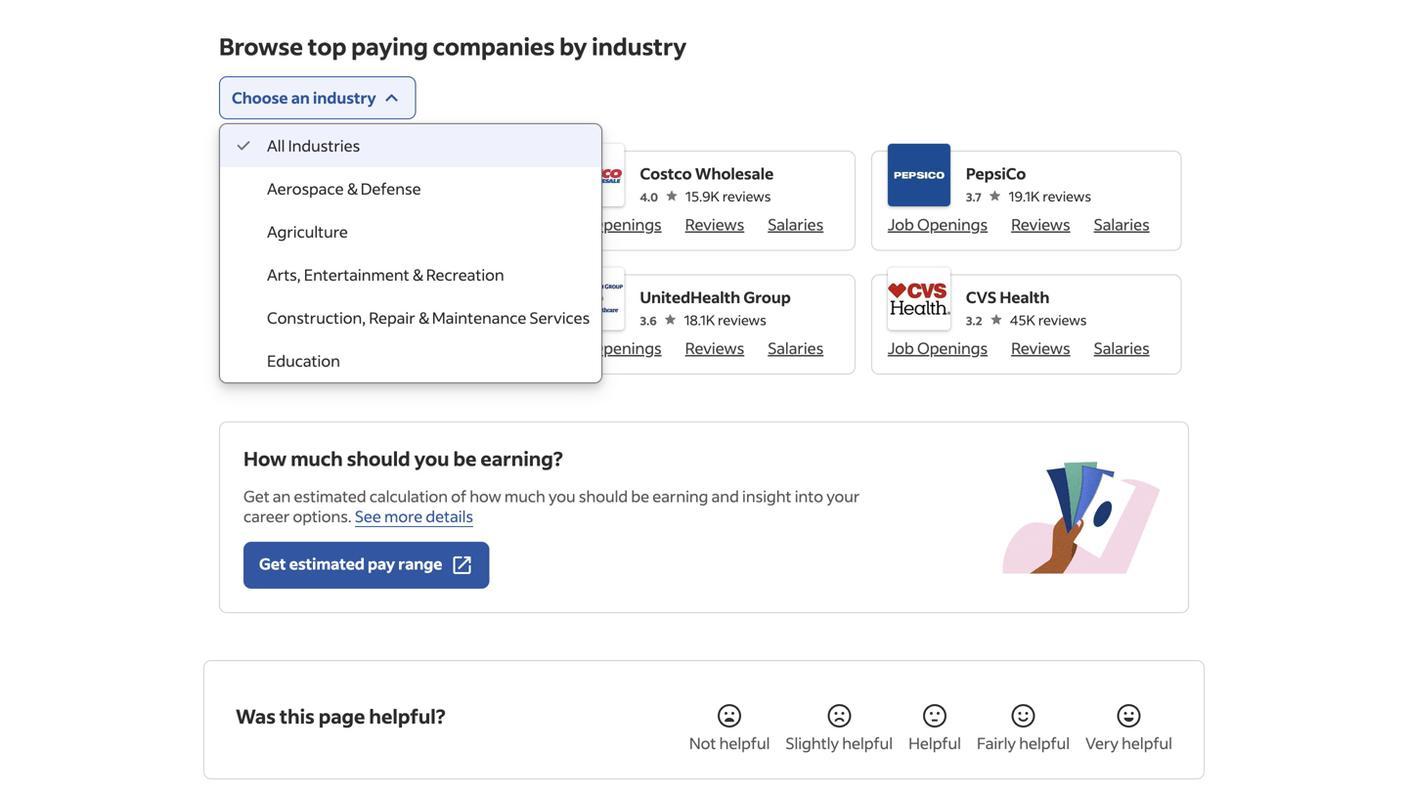 Task type: vqa. For each thing, say whether or not it's contained in the screenshot.
people
no



Task type: describe. For each thing, give the bounding box(es) containing it.
cvs
[[966, 287, 997, 307]]

reviews for pepsico
[[1043, 187, 1091, 205]]

get for get estimated pay range
[[259, 554, 286, 574]]

an for industry
[[291, 88, 310, 108]]

all industries
[[267, 135, 360, 155]]

openings for unitedhealth group
[[591, 338, 662, 358]]

you inside get an estimated calculation of how much you should be earning and insight into your career options.
[[549, 486, 576, 506]]

pepsico
[[966, 163, 1026, 183]]

estimated inside get an estimated calculation of how much you should be earning and insight into your career options.
[[294, 486, 366, 506]]

not
[[689, 733, 716, 753]]

how
[[470, 486, 501, 506]]

19.1k reviews
[[1009, 187, 1091, 205]]

helpful
[[909, 733, 961, 753]]

and
[[712, 486, 739, 506]]

232.1k
[[358, 311, 398, 329]]

45k reviews is rated 3.2 out of 5 stars figure
[[966, 309, 1087, 330]]

entertainment
[[304, 265, 409, 285]]

insight
[[742, 486, 792, 506]]

job down 'mcdonald's' image
[[236, 338, 262, 358]]

get an estimated calculation of how much you should be earning and insight into your career options.
[[244, 486, 860, 526]]

aerospace
[[267, 178, 344, 199]]

reviews for unitedhealth group
[[718, 311, 767, 329]]

unitedhealth group link
[[640, 286, 791, 309]]

0 vertical spatial industry
[[592, 31, 687, 61]]

get for get an estimated calculation of how much you should be earning and insight into your career options.
[[244, 486, 270, 506]]

cvs health
[[966, 287, 1050, 307]]

unitedhealth group
[[640, 287, 791, 307]]

reviews link for cvs health
[[1011, 338, 1071, 358]]

15.9k reviews is rated 4.0 out of 5 stars figure
[[640, 185, 774, 206]]

get estimated pay range link
[[244, 542, 489, 589]]

reviews right 232.1k
[[400, 311, 449, 329]]

recreation
[[426, 265, 504, 285]]

18.1k reviews
[[684, 311, 767, 329]]

health
[[1000, 287, 1050, 307]]

see more details
[[355, 506, 473, 526]]

maintenance
[[432, 308, 526, 328]]

3.7
[[966, 189, 982, 204]]

slightly helpful
[[786, 733, 893, 753]]

pay
[[368, 554, 395, 574]]

this
[[280, 703, 315, 729]]

defense
[[361, 178, 421, 199]]

arts, entertainment & recreation
[[267, 265, 504, 285]]

top
[[308, 31, 347, 61]]

reviews for cvs health
[[1011, 338, 1071, 358]]

how
[[244, 445, 287, 471]]

& for repair
[[418, 308, 429, 328]]

all industries option
[[220, 124, 602, 167]]

browse top paying companies by industry
[[219, 31, 687, 61]]

reviews for cvs health
[[1038, 311, 1087, 329]]

19.1k reviews is rated 3.7 out of 5 stars figure
[[966, 185, 1091, 206]]

not helpful
[[689, 733, 770, 753]]

how much should you be earning?
[[244, 445, 563, 471]]

repair
[[369, 308, 415, 328]]

salaries for cvs health
[[1094, 338, 1150, 358]]

of
[[451, 486, 467, 506]]

get estimated pay range
[[259, 554, 442, 574]]

into
[[795, 486, 823, 506]]

page
[[319, 703, 365, 729]]

63.1k reviews is rated 3.9 out of 5 stars figure
[[314, 185, 442, 206]]

was
[[236, 703, 276, 729]]

group
[[744, 287, 791, 307]]

wholesale
[[695, 163, 774, 183]]

4.0
[[640, 189, 658, 204]]

an for estimated
[[273, 486, 291, 506]]

services
[[530, 308, 590, 328]]

1 vertical spatial estimated
[[289, 554, 365, 574]]

job openings for pepsico
[[888, 214, 988, 234]]

be inside get an estimated calculation of how much you should be earning and insight into your career options.
[[631, 486, 649, 506]]

should inside get an estimated calculation of how much you should be earning and insight into your career options.
[[579, 486, 628, 506]]

openings for pepsico
[[917, 214, 988, 234]]

construction, repair & maintenance services
[[267, 308, 590, 328]]

reviews for starbucks
[[393, 187, 442, 205]]

starbucks
[[314, 163, 389, 183]]

was this page helpful?
[[236, 703, 445, 729]]

costco wholesale image
[[562, 144, 624, 206]]

helpful for slightly helpful
[[842, 733, 893, 753]]

job for starbucks
[[236, 214, 262, 234]]

fairly
[[977, 733, 1016, 753]]

choose
[[232, 88, 288, 108]]

job for unitedhealth group
[[562, 338, 588, 358]]

fairly helpful
[[977, 733, 1070, 753]]

3.2
[[966, 313, 983, 328]]

starbucks image
[[236, 144, 298, 206]]

pepsico link
[[966, 162, 1091, 185]]

browse
[[219, 31, 303, 61]]

salaries link for costco wholesale
[[768, 214, 824, 234]]

costco
[[640, 163, 692, 183]]

18.1k
[[684, 311, 715, 329]]

industry inside dropdown button
[[313, 88, 376, 108]]

agriculture
[[267, 222, 348, 242]]

15.9k reviews
[[686, 187, 771, 205]]

helpful for fairly helpful
[[1019, 733, 1070, 753]]



Task type: locate. For each thing, give the bounding box(es) containing it.
openings
[[265, 214, 336, 234], [591, 214, 662, 234], [917, 214, 988, 234], [265, 338, 336, 358], [591, 338, 662, 358], [917, 338, 988, 358]]

job down starbucks image
[[236, 214, 262, 234]]

job openings link for starbucks
[[236, 214, 336, 234]]

earning?
[[481, 445, 563, 471]]

list box
[[220, 124, 602, 382]]

&
[[347, 178, 357, 199], [413, 265, 423, 285], [418, 308, 429, 328]]

salaries for unitedhealth group
[[768, 338, 824, 358]]

reviews link for unitedhealth group
[[685, 338, 744, 358]]

reviews down '15.9k reviews is rated 4.0 out of 5 stars' figure
[[685, 214, 744, 234]]

pepsico image
[[888, 144, 950, 206]]

job openings for starbucks
[[236, 214, 336, 234]]

15.9k
[[686, 187, 720, 205]]

get inside get an estimated calculation of how much you should be earning and insight into your career options.
[[244, 486, 270, 506]]

45k reviews
[[1010, 311, 1087, 329]]

job down cvs health image
[[888, 338, 914, 358]]

costco wholesale
[[640, 163, 774, 183]]

all
[[267, 135, 285, 155]]

job openings link down "construction," at top left
[[236, 338, 336, 358]]

salaries link for pepsico
[[1094, 214, 1150, 234]]

reviews link down 18.1k reviews is rated 3.6 out of 5 stars "figure"
[[685, 338, 744, 358]]

openings down 3.7
[[917, 214, 988, 234]]

job for cvs health
[[888, 338, 914, 358]]

4 helpful from the left
[[1122, 733, 1173, 753]]

you
[[414, 445, 449, 471], [549, 486, 576, 506]]

unitedhealth group image
[[562, 267, 624, 330]]

very
[[1086, 733, 1119, 753]]

job openings link for pepsico
[[888, 214, 988, 234]]

slightly
[[786, 733, 839, 753]]

2 helpful from the left
[[842, 733, 893, 753]]

job openings link for unitedhealth group
[[562, 338, 662, 358]]

choose an industry
[[232, 88, 376, 108]]

reviews link down "19.1k reviews"
[[1011, 214, 1071, 234]]

1 horizontal spatial should
[[579, 486, 628, 506]]

reviews down "19.1k reviews"
[[1011, 214, 1071, 234]]

your
[[827, 486, 860, 506]]

very helpful
[[1086, 733, 1173, 753]]

0 vertical spatial much
[[291, 445, 343, 471]]

by
[[560, 31, 587, 61]]

reviews right 45k
[[1038, 311, 1087, 329]]

1 vertical spatial get
[[259, 554, 286, 574]]

45k
[[1010, 311, 1036, 329]]

helpful?
[[369, 703, 445, 729]]

job openings link down 3.7
[[888, 214, 988, 234]]

0 vertical spatial be
[[453, 445, 477, 471]]

earning
[[653, 486, 708, 506]]

job openings for unitedhealth group
[[562, 338, 662, 358]]

industry
[[592, 31, 687, 61], [313, 88, 376, 108]]

1 vertical spatial should
[[579, 486, 628, 506]]

63.1k
[[358, 187, 391, 205]]

an right choose
[[291, 88, 310, 108]]

job for pepsico
[[888, 214, 914, 234]]

reviews down group
[[718, 311, 767, 329]]

reviews inside "figure"
[[718, 311, 767, 329]]

job openings link
[[236, 214, 336, 234], [562, 214, 662, 234], [888, 214, 988, 234], [236, 338, 336, 358], [562, 338, 662, 358], [888, 338, 988, 358]]

& left 63.1k
[[347, 178, 357, 199]]

0 vertical spatial &
[[347, 178, 357, 199]]

range
[[398, 554, 442, 574]]

an down the how
[[273, 486, 291, 506]]

1 horizontal spatial industry
[[592, 31, 687, 61]]

reviews right 63.1k
[[393, 187, 442, 205]]

salaries
[[768, 214, 824, 234], [1094, 214, 1150, 234], [768, 338, 824, 358], [1094, 338, 1150, 358]]

0 vertical spatial an
[[291, 88, 310, 108]]

options.
[[293, 506, 352, 526]]

details
[[426, 506, 473, 526]]

salaries for pepsico
[[1094, 214, 1150, 234]]

salaries for costco wholesale
[[768, 214, 824, 234]]

job openings for cvs health
[[888, 338, 988, 358]]

career
[[244, 506, 290, 526]]

be up of
[[453, 445, 477, 471]]

construction,
[[267, 308, 366, 328]]

estimated down options. at left
[[289, 554, 365, 574]]

1 vertical spatial much
[[505, 486, 546, 506]]

job openings link down aerospace
[[236, 214, 336, 234]]

job openings link down 3.6
[[562, 338, 662, 358]]

232.1k reviews
[[358, 311, 449, 329]]

an inside get an estimated calculation of how much you should be earning and insight into your career options.
[[273, 486, 291, 506]]

industry up industries
[[313, 88, 376, 108]]

you down earning?
[[549, 486, 576, 506]]

0 horizontal spatial should
[[347, 445, 410, 471]]

industry right by
[[592, 31, 687, 61]]

reviews link for costco wholesale
[[685, 214, 744, 234]]

should left earning
[[579, 486, 628, 506]]

should up calculation
[[347, 445, 410, 471]]

232.1k reviews is rated 3.5 out of 5 stars figure
[[314, 309, 449, 330]]

openings down "construction," at top left
[[265, 338, 336, 358]]

calculation
[[370, 486, 448, 506]]

19.1k
[[1009, 187, 1040, 205]]

0 horizontal spatial you
[[414, 445, 449, 471]]

1 vertical spatial you
[[549, 486, 576, 506]]

helpful for very helpful
[[1122, 733, 1173, 753]]

reviews right 19.1k
[[1043, 187, 1091, 205]]

63.1k reviews
[[358, 187, 442, 205]]

you up calculation
[[414, 445, 449, 471]]

reviews down 18.1k reviews is rated 3.6 out of 5 stars "figure"
[[685, 338, 744, 358]]

be left earning
[[631, 486, 649, 506]]

job down the pepsico 'image'
[[888, 214, 914, 234]]

see more details link
[[355, 506, 473, 527]]

job openings link for cvs health
[[888, 338, 988, 358]]

job openings down aerospace
[[236, 214, 336, 234]]

get
[[244, 486, 270, 506], [259, 554, 286, 574]]

reviews link for pepsico
[[1011, 214, 1071, 234]]

job openings
[[236, 214, 336, 234], [562, 214, 662, 234], [888, 214, 988, 234], [236, 338, 336, 358], [562, 338, 662, 358], [888, 338, 988, 358]]

companies
[[433, 31, 555, 61]]

an inside dropdown button
[[291, 88, 310, 108]]

openings down "3.9"
[[265, 214, 336, 234]]

arts,
[[267, 265, 301, 285]]

salary image
[[999, 446, 1165, 589]]

helpful
[[719, 733, 770, 753], [842, 733, 893, 753], [1019, 733, 1070, 753], [1122, 733, 1173, 753]]

1 helpful from the left
[[719, 733, 770, 753]]

3.6
[[640, 313, 657, 328]]

0 horizontal spatial industry
[[313, 88, 376, 108]]

0 vertical spatial estimated
[[294, 486, 366, 506]]

salaries link for unitedhealth group
[[768, 338, 824, 358]]

openings for cvs health
[[917, 338, 988, 358]]

openings for starbucks
[[265, 214, 336, 234]]

helpful right not in the bottom of the page
[[719, 733, 770, 753]]

0 vertical spatial you
[[414, 445, 449, 471]]

3 helpful from the left
[[1019, 733, 1070, 753]]

job openings for costco wholesale
[[562, 214, 662, 234]]

aerospace & defense
[[267, 178, 421, 199]]

cvs health image
[[888, 267, 950, 330]]

1 horizontal spatial much
[[505, 486, 546, 506]]

unitedhealth
[[640, 287, 741, 307]]

costco wholesale link
[[640, 162, 774, 185]]

job for costco wholesale
[[562, 214, 588, 234]]

reviews for costco wholesale
[[685, 214, 744, 234]]

0 horizontal spatial be
[[453, 445, 477, 471]]

openings down 3.6
[[591, 338, 662, 358]]

reviews link down '15.9k reviews is rated 4.0 out of 5 stars' figure
[[685, 214, 744, 234]]

mcdonald's image
[[236, 267, 298, 330]]

be
[[453, 445, 477, 471], [631, 486, 649, 506]]

more
[[384, 506, 423, 526]]

reviews for unitedhealth group
[[685, 338, 744, 358]]

2 vertical spatial &
[[418, 308, 429, 328]]

get down career
[[259, 554, 286, 574]]

paying
[[351, 31, 428, 61]]

helpful right "fairly"
[[1019, 733, 1070, 753]]

an
[[291, 88, 310, 108], [273, 486, 291, 506]]

job openings down 3.6
[[562, 338, 662, 358]]

helpful right slightly
[[842, 733, 893, 753]]

reviews
[[685, 214, 744, 234], [1011, 214, 1071, 234], [685, 338, 744, 358], [1011, 338, 1071, 358]]

reviews for pepsico
[[1011, 214, 1071, 234]]

job openings link down '3.2'
[[888, 338, 988, 358]]

1 horizontal spatial be
[[631, 486, 649, 506]]

openings down '3.2'
[[917, 338, 988, 358]]

helpful for not helpful
[[719, 733, 770, 753]]

job openings down 3.7
[[888, 214, 988, 234]]

reviews for costco wholesale
[[722, 187, 771, 205]]

cvs health link
[[966, 286, 1087, 309]]

0 vertical spatial get
[[244, 486, 270, 506]]

reviews down wholesale
[[722, 187, 771, 205]]

salaries link for cvs health
[[1094, 338, 1150, 358]]

job down costco wholesale image
[[562, 214, 588, 234]]

job down services
[[562, 338, 588, 358]]

3.9
[[314, 189, 331, 204]]

job openings down "construction," at top left
[[236, 338, 336, 358]]

openings for costco wholesale
[[591, 214, 662, 234]]

helpful right very
[[1122, 733, 1173, 753]]

should
[[347, 445, 410, 471], [579, 486, 628, 506]]

reviews
[[393, 187, 442, 205], [722, 187, 771, 205], [1043, 187, 1091, 205], [400, 311, 449, 329], [718, 311, 767, 329], [1038, 311, 1087, 329]]

much down earning?
[[505, 486, 546, 506]]

1 vertical spatial an
[[273, 486, 291, 506]]

0 horizontal spatial much
[[291, 445, 343, 471]]

estimated right career
[[294, 486, 366, 506]]

job openings link for costco wholesale
[[562, 214, 662, 234]]

education
[[267, 351, 340, 371]]

job openings link down 4.0
[[562, 214, 662, 234]]

starbucks link
[[314, 162, 442, 185]]

& for entertainment
[[413, 265, 423, 285]]

& up construction, repair & maintenance services
[[413, 265, 423, 285]]

salaries link
[[768, 214, 824, 234], [1094, 214, 1150, 234], [768, 338, 824, 358], [1094, 338, 1150, 358]]

& right "repair" on the left
[[418, 308, 429, 328]]

industries
[[288, 135, 360, 155]]

1 vertical spatial industry
[[313, 88, 376, 108]]

job openings down 4.0
[[562, 214, 662, 234]]

0 vertical spatial should
[[347, 445, 410, 471]]

see
[[355, 506, 381, 526]]

choose an industry button
[[219, 76, 416, 119]]

list box containing all industries
[[220, 124, 602, 382]]

job
[[236, 214, 262, 234], [562, 214, 588, 234], [888, 214, 914, 234], [236, 338, 262, 358], [562, 338, 588, 358], [888, 338, 914, 358]]

1 horizontal spatial you
[[549, 486, 576, 506]]

reviews down 45k reviews
[[1011, 338, 1071, 358]]

18.1k reviews is rated 3.6 out of 5 stars figure
[[640, 309, 791, 330]]

1 vertical spatial be
[[631, 486, 649, 506]]

openings down 4.0
[[591, 214, 662, 234]]

reviews link down 45k reviews
[[1011, 338, 1071, 358]]

job openings down '3.2'
[[888, 338, 988, 358]]

much right the how
[[291, 445, 343, 471]]

get down the how
[[244, 486, 270, 506]]

3.5
[[314, 313, 330, 328]]

much inside get an estimated calculation of how much you should be earning and insight into your career options.
[[505, 486, 546, 506]]

1 vertical spatial &
[[413, 265, 423, 285]]



